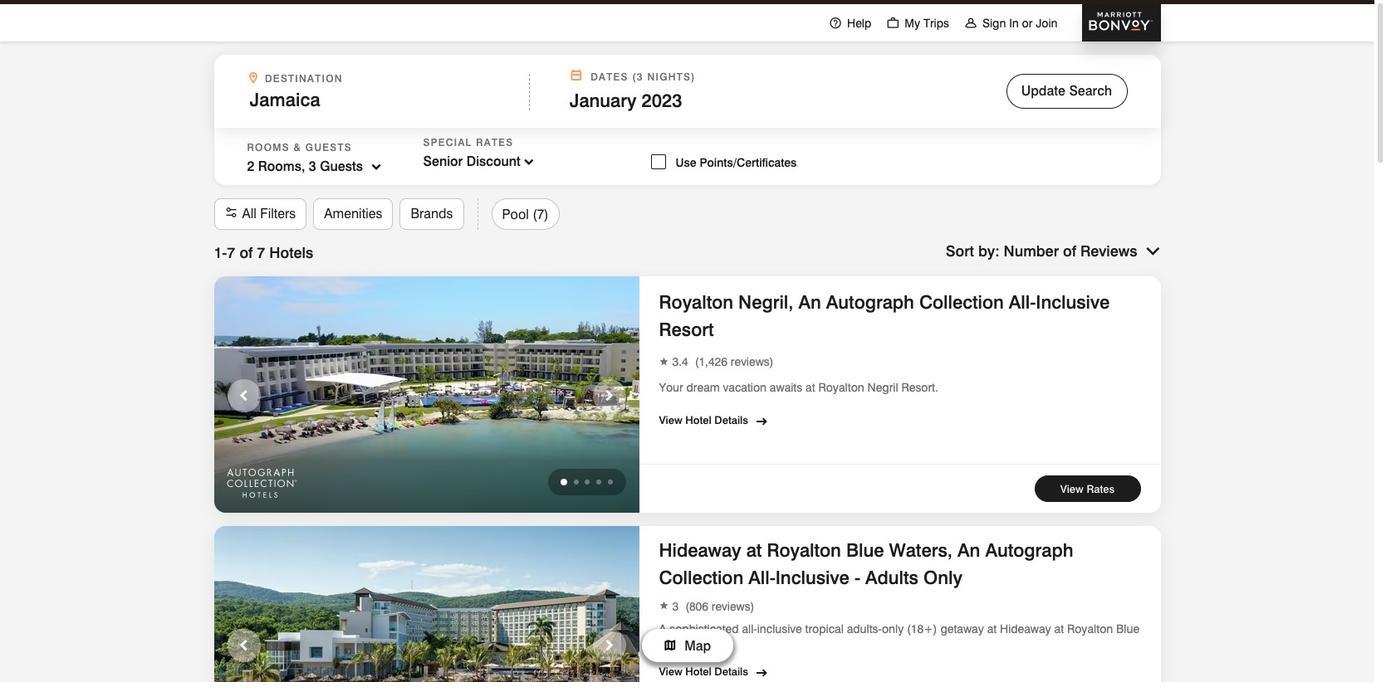 Task type: describe. For each thing, give the bounding box(es) containing it.
3.4 ( 1,426 reviews )
[[672, 355, 774, 369]]

hideaway at royalton blue waters, an autograph collection all-inclusive - adults only
[[659, 540, 1073, 589]]

view hotel details button for collection
[[659, 659, 753, 680]]

1 horizontal spatial 3
[[672, 600, 679, 613]]

- inside the "hideaway at royalton blue waters, an autograph collection all-inclusive - adults only"
[[854, 567, 860, 589]]

nights)
[[647, 71, 696, 83]]

royalton negril, an autograph collection all-inclusive resort button
[[659, 288, 1141, 345]]

details for collection
[[715, 665, 748, 679]]

thin image for sign in or join
[[964, 16, 977, 29]]

hotel for resort
[[685, 413, 712, 427]]

1
[[214, 244, 222, 262]]

thin image for help
[[829, 16, 842, 29]]

royalton inside the "hideaway at royalton blue waters, an autograph collection all-inclusive - adults only"
[[767, 540, 841, 561]]

rooms,
[[258, 158, 305, 174]]

sort
[[946, 243, 974, 260]]

3 ( 806 reviews )
[[672, 600, 754, 613]]

adults-
[[847, 622, 882, 636]]

reviews for collection
[[712, 600, 751, 613]]

3 inside '2 rooms, 3 guests' dropdown button
[[309, 158, 316, 174]]

exterior image for previous icon
[[214, 277, 639, 516]]

view hotel details for collection
[[659, 665, 748, 679]]

awaits
[[770, 382, 802, 395]]

rates
[[1087, 483, 1115, 496]]

2 rooms, 3 guests
[[247, 158, 363, 174]]

1,426
[[699, 355, 727, 369]]

an inside royalton negril, an autograph collection all-inclusive resort
[[798, 292, 821, 313]]

) for resort
[[770, 355, 774, 369]]

none search field containing january 2023
[[214, 55, 1161, 185]]

update search
[[1021, 83, 1112, 99]]

reviews for resort
[[731, 355, 770, 369]]

all- inside royalton negril, an autograph collection all-inclusive resort
[[1009, 292, 1036, 313]]

sign in or join button
[[957, 0, 1065, 43]]

sign in or join
[[982, 16, 1058, 29]]

an inside the "hideaway at royalton blue waters, an autograph collection all-inclusive - adults only"
[[958, 540, 980, 561]]

hideaway at royalton blue waters, an autograph collection all-inclusive - adults only button
[[659, 536, 1141, 593]]

use
[[676, 156, 696, 169]]

dropdown down image
[[363, 157, 385, 176]]

(3
[[632, 71, 643, 83]]

map
[[684, 639, 711, 654]]

my trips button
[[879, 0, 957, 43]]

points/certificates
[[700, 156, 797, 169]]

my trips
[[905, 16, 949, 29]]

blue inside the "hideaway at royalton blue waters, an autograph collection all-inclusive - adults only"
[[846, 540, 884, 561]]

dates
[[591, 71, 628, 83]]

) for collection
[[751, 600, 754, 613]]

previous image
[[234, 385, 254, 409]]

search
[[1069, 83, 1112, 99]]

update
[[1021, 83, 1065, 99]]

negril,
[[738, 292, 793, 313]]

negril
[[868, 382, 898, 395]]

by
[[978, 243, 995, 260]]

2023
[[642, 90, 682, 111]]

your dream vacation awaits at royalton negril resort.
[[659, 382, 938, 395]]

number of reviews button
[[1004, 241, 1161, 262]]

or
[[1022, 16, 1033, 29]]

reviews
[[1080, 243, 1137, 260]]

view for hideaway at royalton blue waters, an autograph collection all-inclusive - adults only
[[659, 665, 682, 679]]

royalton inside royalton negril, an autograph collection all-inclusive resort
[[659, 292, 733, 313]]

806
[[689, 600, 708, 613]]

special
[[423, 136, 472, 149]]

view rates button
[[1034, 476, 1141, 502]]

at inside the "hideaway at royalton blue waters, an autograph collection all-inclusive - adults only"
[[746, 540, 762, 561]]

senior
[[423, 154, 463, 169]]

1 - 7 of 7 hotels
[[214, 244, 313, 262]]

inclusive
[[757, 622, 802, 636]]

trips
[[923, 16, 949, 29]]

hideaway inside "a sophisticated all-inclusive tropical adults-only (18+) getaway at hideaway at royalton blue waters"
[[1000, 622, 1051, 636]]

2 rooms, 3 guests button
[[247, 157, 385, 176]]

view for royalton negril, an autograph collection all-inclusive resort
[[659, 413, 682, 427]]

amenities button
[[313, 198, 393, 230]]

sophisticated
[[670, 622, 739, 636]]

waters
[[659, 639, 695, 652]]

hotel for collection
[[685, 665, 712, 679]]

a sophisticated all-inclusive tropical adults-only (18+) getaway at hideaway at royalton blue waters
[[659, 622, 1140, 652]]

only
[[924, 567, 962, 589]]

number of reviews
[[1004, 243, 1137, 260]]

view rates link
[[1034, 476, 1141, 502]]

my
[[905, 16, 920, 29]]

hideaway inside the "hideaway at royalton blue waters, an autograph collection all-inclusive - adults only"
[[659, 540, 741, 561]]

inclusive inside the "hideaway at royalton blue waters, an autograph collection all-inclusive - adults only"
[[775, 567, 849, 589]]

2
[[247, 158, 254, 174]]

destination
[[265, 72, 343, 85]]

next image
[[599, 634, 619, 659]]

resort.
[[901, 382, 938, 395]]

exterior image for previous image
[[214, 527, 639, 683]]

discount
[[466, 154, 521, 169]]

vacation
[[723, 382, 767, 395]]



Task type: vqa. For each thing, say whether or not it's contained in the screenshot.
of to the right
yes



Task type: locate. For each thing, give the bounding box(es) containing it.
reviews up 'vacation'
[[731, 355, 770, 369]]

0 vertical spatial autograph
[[826, 292, 914, 313]]

arrow down image
[[1146, 243, 1161, 261]]

join
[[1036, 16, 1058, 29]]

view hotel details for resort
[[659, 413, 748, 427]]

hideaway
[[659, 540, 741, 561], [1000, 622, 1051, 636]]

dates (3 nights) january 2023
[[570, 71, 696, 111]]

view down "your"
[[659, 413, 682, 427]]

( up sophisticated
[[685, 600, 689, 613]]

) up 'awaits'
[[770, 355, 774, 369]]

sort by :
[[946, 243, 1000, 260]]

hideaway right getaway
[[1000, 622, 1051, 636]]

thin image left my
[[886, 16, 900, 29]]

0 horizontal spatial all-
[[749, 567, 775, 589]]

details down 'vacation'
[[715, 413, 748, 427]]

autograph inside the "hideaway at royalton blue waters, an autograph collection all-inclusive - adults only"
[[985, 540, 1073, 561]]

view inside button
[[1060, 483, 1084, 496]]

0 horizontal spatial an
[[798, 292, 821, 313]]

1 vertical spatial 3
[[672, 600, 679, 613]]

1 vertical spatial view hotel details button
[[659, 659, 753, 680]]

hideaway up 806
[[659, 540, 741, 561]]

1 thin image from the left
[[829, 16, 842, 29]]

0 vertical spatial an
[[798, 292, 821, 313]]

0 vertical spatial 3
[[309, 158, 316, 174]]

7 right '1'
[[227, 244, 235, 262]]

hotels
[[269, 244, 313, 262]]

pool                 (7) button
[[491, 198, 560, 230]]

1 vertical spatial hotel
[[685, 665, 712, 679]]

an
[[798, 292, 821, 313], [958, 540, 980, 561]]

1 vertical spatial collection
[[659, 567, 743, 589]]

1 horizontal spatial thin image
[[886, 16, 900, 29]]

view down waters
[[659, 665, 682, 679]]

0 vertical spatial blue
[[846, 540, 884, 561]]

map button
[[642, 630, 733, 663]]

guests inside dropdown button
[[320, 158, 363, 174]]

0 horizontal spatial 7
[[227, 244, 235, 262]]

senior discount
[[423, 154, 521, 169]]

1 vertical spatial -
[[854, 567, 860, 589]]

inclusive up tropical
[[775, 567, 849, 589]]

all- inside the "hideaway at royalton blue waters, an autograph collection all-inclusive - adults only"
[[749, 567, 775, 589]]

guests
[[305, 141, 352, 153], [320, 158, 363, 174]]

1 vertical spatial view hotel details
[[659, 665, 748, 679]]

filters
[[260, 206, 296, 222]]

all- down the number
[[1009, 292, 1036, 313]]

0 horizontal spatial )
[[751, 600, 754, 613]]

all-
[[1009, 292, 1036, 313], [749, 567, 775, 589]]

2 exterior image from the top
[[214, 527, 639, 683]]

0 vertical spatial view hotel details
[[659, 413, 748, 427]]

all filters button
[[214, 198, 307, 230]]

7
[[227, 244, 235, 262], [257, 244, 265, 262]]

pool
[[502, 207, 529, 223]]

inclusive inside royalton negril, an autograph collection all-inclusive resort
[[1036, 292, 1110, 313]]

map image
[[663, 636, 677, 649]]

0 horizontal spatial 3
[[309, 158, 316, 174]]

0 horizontal spatial autograph
[[826, 292, 914, 313]]

1 vertical spatial autograph
[[985, 540, 1073, 561]]

3
[[309, 158, 316, 174], [672, 600, 679, 613]]

all- up 'all-'
[[749, 567, 775, 589]]

waters,
[[889, 540, 953, 561]]

0 vertical spatial exterior image
[[214, 277, 639, 516]]

1 horizontal spatial autograph
[[985, 540, 1073, 561]]

1 horizontal spatial collection
[[919, 292, 1004, 313]]

None search field
[[214, 55, 1161, 185]]

1 horizontal spatial all-
[[1009, 292, 1036, 313]]

guests up '2 rooms, 3 guests' dropdown button at the top
[[305, 141, 352, 153]]

dream
[[686, 382, 720, 395]]

- left adults on the right of the page
[[854, 567, 860, 589]]

collection up 806
[[659, 567, 743, 589]]

view hotel details
[[659, 413, 748, 427], [659, 665, 748, 679]]

in
[[1009, 16, 1019, 29]]

january
[[570, 90, 637, 111]]

royalton
[[659, 292, 733, 313], [818, 382, 864, 395], [767, 540, 841, 561], [1067, 622, 1113, 636]]

view hotel details button
[[659, 407, 753, 428], [659, 659, 753, 680]]

( right 3.4
[[695, 355, 699, 369]]

thin image inside my trips button
[[886, 16, 900, 29]]

resort
[[659, 319, 714, 341]]

1 vertical spatial (
[[685, 600, 689, 613]]

0 horizontal spatial collection
[[659, 567, 743, 589]]

senior discount button
[[423, 153, 521, 171]]

1 vertical spatial guests
[[320, 158, 363, 174]]

rates
[[476, 136, 514, 149]]

view
[[659, 413, 682, 427], [1060, 483, 1084, 496], [659, 665, 682, 679]]

hotel down map
[[685, 665, 712, 679]]

s image
[[225, 205, 238, 223]]

brands
[[411, 206, 453, 222]]

&
[[294, 141, 302, 153]]

hotel down dream
[[685, 413, 712, 427]]

all-
[[742, 622, 757, 636]]

special rates
[[423, 136, 514, 149]]

sign
[[982, 16, 1006, 29]]

of right '1'
[[239, 244, 253, 262]]

3.4
[[672, 355, 688, 369]]

an right 'negril,'
[[798, 292, 821, 313]]

help
[[847, 16, 871, 29]]

1 7 from the left
[[227, 244, 235, 262]]

view rates
[[1060, 483, 1115, 496]]

(
[[695, 355, 699, 369], [685, 600, 689, 613]]

0 horizontal spatial of
[[239, 244, 253, 262]]

amenities
[[324, 206, 382, 222]]

1 view hotel details button from the top
[[659, 407, 753, 428]]

view hotel details down map
[[659, 665, 748, 679]]

)
[[770, 355, 774, 369], [751, 600, 754, 613]]

Destination text field
[[250, 89, 490, 110]]

thin image for my trips
[[886, 16, 900, 29]]

rooms & guests
[[247, 141, 352, 153]]

1 horizontal spatial (
[[695, 355, 699, 369]]

3 down rooms & guests
[[309, 158, 316, 174]]

1 horizontal spatial 7
[[257, 244, 265, 262]]

1 details from the top
[[715, 413, 748, 427]]

use points/certificates
[[676, 156, 797, 169]]

details for resort
[[715, 413, 748, 427]]

2 details from the top
[[715, 665, 748, 679]]

royalton negril, an autograph collection all-inclusive resort
[[659, 292, 1110, 341]]

collection inside the "hideaway at royalton blue waters, an autograph collection all-inclusive - adults only"
[[659, 567, 743, 589]]

details
[[715, 413, 748, 427], [715, 665, 748, 679]]

2 vertical spatial view
[[659, 665, 682, 679]]

) up 'all-'
[[751, 600, 754, 613]]

1 horizontal spatial an
[[958, 540, 980, 561]]

pool                 (7)
[[502, 207, 549, 223]]

help link
[[821, 0, 879, 43]]

3 thin image from the left
[[964, 16, 977, 29]]

2 hotel from the top
[[685, 665, 712, 679]]

thin image left sign on the top right of the page
[[964, 16, 977, 29]]

:
[[995, 243, 1000, 260]]

at
[[806, 382, 815, 395], [746, 540, 762, 561], [987, 622, 997, 636], [1054, 622, 1064, 636]]

1 vertical spatial reviews
[[712, 600, 751, 613]]

only
[[882, 622, 904, 636]]

(18+)
[[907, 622, 937, 636]]

0 vertical spatial guests
[[305, 141, 352, 153]]

0 horizontal spatial (
[[685, 600, 689, 613]]

blue
[[846, 540, 884, 561], [1116, 622, 1140, 636]]

view hotel details button down map
[[659, 659, 753, 680]]

of inside button
[[1063, 243, 1076, 260]]

a
[[659, 622, 666, 636]]

number
[[1004, 243, 1059, 260]]

reviews up 'all-'
[[712, 600, 751, 613]]

reviews
[[731, 355, 770, 369], [712, 600, 751, 613]]

0 horizontal spatial blue
[[846, 540, 884, 561]]

0 vertical spatial (
[[695, 355, 699, 369]]

thin image
[[829, 16, 842, 29], [886, 16, 900, 29], [964, 16, 977, 29]]

None field
[[250, 89, 509, 110]]

2 thin image from the left
[[886, 16, 900, 29]]

an up only
[[958, 540, 980, 561]]

all filters
[[242, 206, 296, 222]]

details down 'all-'
[[715, 665, 748, 679]]

previous image
[[234, 634, 254, 659]]

update search button
[[1006, 74, 1127, 109]]

exterior image
[[214, 277, 639, 516], [214, 527, 639, 683]]

0 horizontal spatial inclusive
[[775, 567, 849, 589]]

1 horizontal spatial inclusive
[[1036, 292, 1110, 313]]

thin image inside help link
[[829, 16, 842, 29]]

view hotel details button for resort
[[659, 407, 753, 428]]

1 vertical spatial inclusive
[[775, 567, 849, 589]]

guests down rooms & guests
[[320, 158, 363, 174]]

1 horizontal spatial hideaway
[[1000, 622, 1051, 636]]

of right the number
[[1063, 243, 1076, 260]]

1 vertical spatial hideaway
[[1000, 622, 1051, 636]]

2 view hotel details from the top
[[659, 665, 748, 679]]

view hotel details button down dream
[[659, 407, 753, 428]]

hotel
[[685, 413, 712, 427], [685, 665, 712, 679]]

1 exterior image from the top
[[214, 277, 639, 516]]

2 view hotel details button from the top
[[659, 659, 753, 680]]

next image
[[599, 385, 619, 409]]

0 vertical spatial -
[[222, 244, 227, 262]]

1 horizontal spatial -
[[854, 567, 860, 589]]

tropical
[[805, 622, 844, 636]]

blue inside "a sophisticated all-inclusive tropical adults-only (18+) getaway at hideaway at royalton blue waters"
[[1116, 622, 1140, 636]]

0 vertical spatial reviews
[[731, 355, 770, 369]]

thin image left help
[[829, 16, 842, 29]]

thin image inside sign in or join button
[[964, 16, 977, 29]]

adults
[[865, 567, 918, 589]]

7 left "hotels"
[[257, 244, 265, 262]]

1 vertical spatial view
[[1060, 483, 1084, 496]]

3 left 806
[[672, 600, 679, 613]]

1 hotel from the top
[[685, 413, 712, 427]]

rooms
[[247, 141, 290, 153]]

1 view hotel details from the top
[[659, 413, 748, 427]]

( for collection
[[685, 600, 689, 613]]

- down s icon
[[222, 244, 227, 262]]

0 horizontal spatial thin image
[[829, 16, 842, 29]]

collection
[[919, 292, 1004, 313], [659, 567, 743, 589]]

0 vertical spatial view hotel details button
[[659, 407, 753, 428]]

2 horizontal spatial thin image
[[964, 16, 977, 29]]

view left the rates
[[1060, 483, 1084, 496]]

0 vertical spatial hotel
[[685, 413, 712, 427]]

(7)
[[532, 207, 549, 223]]

1 vertical spatial an
[[958, 540, 980, 561]]

0 horizontal spatial hideaway
[[659, 540, 741, 561]]

1 vertical spatial exterior image
[[214, 527, 639, 683]]

0 vertical spatial view
[[659, 413, 682, 427]]

0 vertical spatial collection
[[919, 292, 1004, 313]]

getaway
[[940, 622, 984, 636]]

0 vertical spatial )
[[770, 355, 774, 369]]

0 vertical spatial inclusive
[[1036, 292, 1110, 313]]

dropdown down image
[[521, 153, 537, 171]]

0 horizontal spatial -
[[222, 244, 227, 262]]

2 7 from the left
[[257, 244, 265, 262]]

1 vertical spatial all-
[[749, 567, 775, 589]]

0 vertical spatial all-
[[1009, 292, 1036, 313]]

1 horizontal spatial )
[[770, 355, 774, 369]]

inclusive down 'number of reviews'
[[1036, 292, 1110, 313]]

0 vertical spatial hideaway
[[659, 540, 741, 561]]

view hotel details down dream
[[659, 413, 748, 427]]

collection down sort
[[919, 292, 1004, 313]]

all
[[242, 206, 257, 222]]

1 vertical spatial blue
[[1116, 622, 1140, 636]]

1 vertical spatial )
[[751, 600, 754, 613]]

autograph collection brand icon image
[[227, 470, 297, 498]]

royalton inside "a sophisticated all-inclusive tropical adults-only (18+) getaway at hideaway at royalton blue waters"
[[1067, 622, 1113, 636]]

collection inside royalton negril, an autograph collection all-inclusive resort
[[919, 292, 1004, 313]]

( for resort
[[695, 355, 699, 369]]

none field inside search box
[[250, 89, 509, 110]]

your
[[659, 382, 683, 395]]

1 horizontal spatial blue
[[1116, 622, 1140, 636]]

0 vertical spatial details
[[715, 413, 748, 427]]

1 horizontal spatial of
[[1063, 243, 1076, 260]]

brands button
[[400, 198, 464, 230]]

1 vertical spatial details
[[715, 665, 748, 679]]

autograph inside royalton negril, an autograph collection all-inclusive resort
[[826, 292, 914, 313]]



